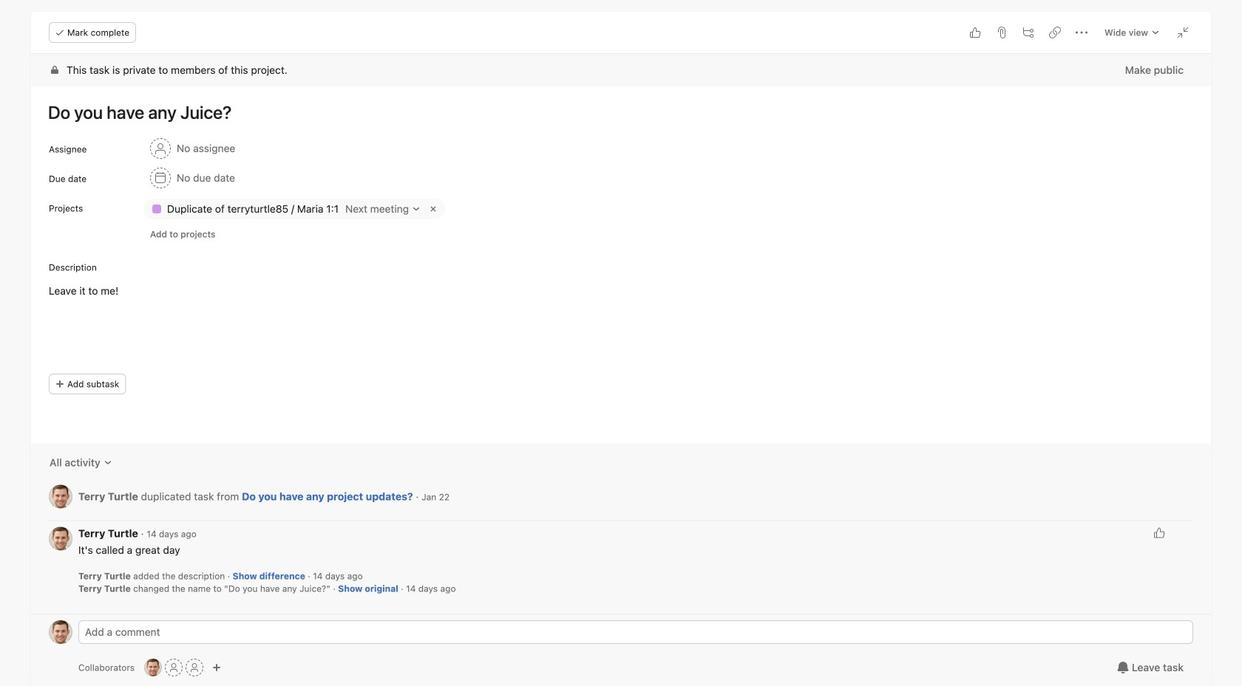 Task type: vqa. For each thing, say whether or not it's contained in the screenshot.
Collapse Task Pane icon
yes



Task type: locate. For each thing, give the bounding box(es) containing it.
attachments: add a file to this task, do you have any juice? image
[[996, 27, 1008, 38]]

open user profile image
[[49, 527, 72, 551], [49, 621, 72, 645]]

1 vertical spatial open user profile image
[[49, 621, 72, 645]]

0 vertical spatial open user profile image
[[49, 527, 72, 551]]

1 horizontal spatial add or remove collaborators image
[[212, 664, 221, 673]]

remove image
[[427, 203, 439, 215]]

add subtask image
[[1022, 27, 1034, 38]]

collapse task pane image
[[1177, 27, 1189, 38]]

description document
[[33, 283, 1193, 316]]

all activity image
[[103, 459, 112, 468]]

add or remove collaborators image
[[144, 659, 162, 677], [212, 664, 221, 673]]

Task Name text field
[[38, 95, 1193, 129]]

0 horizontal spatial add or remove collaborators image
[[144, 659, 162, 677]]

do you have any juice? dialog
[[31, 12, 1211, 687]]

main content
[[31, 54, 1211, 614]]



Task type: describe. For each thing, give the bounding box(es) containing it.
copy task link image
[[1049, 27, 1061, 38]]

open user profile image
[[49, 485, 72, 509]]

more actions for this task image
[[1076, 27, 1088, 38]]

2 open user profile image from the top
[[49, 621, 72, 645]]

0 likes. click to like this task comment image
[[1153, 527, 1165, 539]]

0 likes. click to like this task image
[[969, 27, 981, 38]]

1 open user profile image from the top
[[49, 527, 72, 551]]



